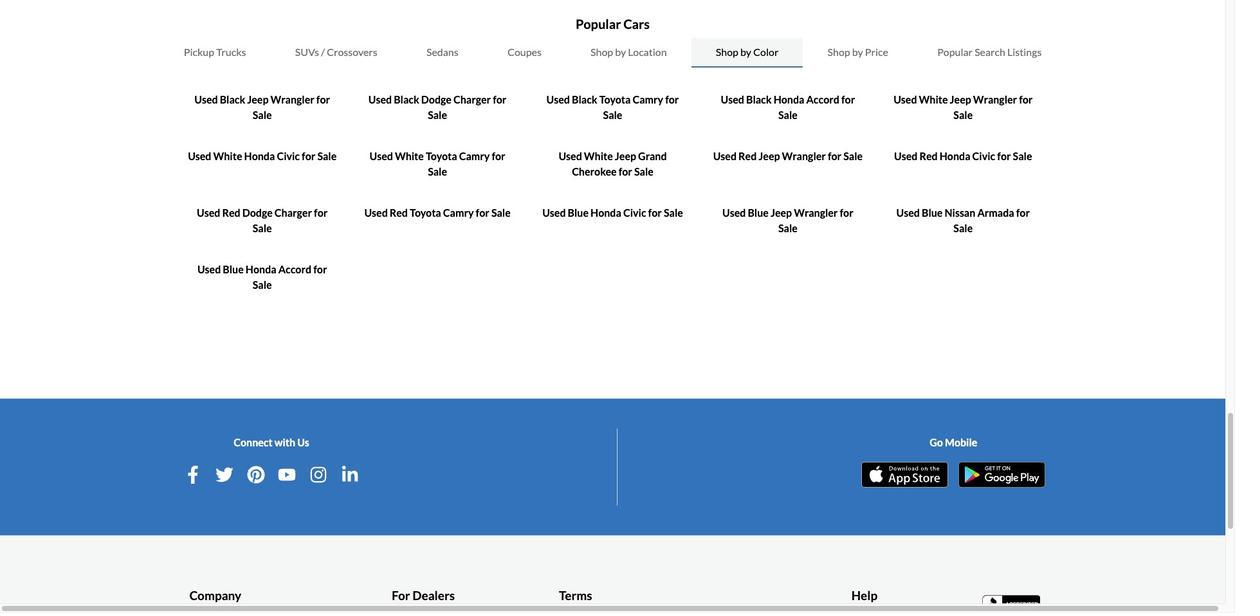 Task type: describe. For each thing, give the bounding box(es) containing it.
for for used red dodge charger for sale
[[314, 207, 328, 219]]

camry for used red toyota camry for sale
[[443, 207, 474, 219]]

red for honda
[[920, 150, 938, 162]]

sedans
[[427, 46, 459, 58]]

instagram image
[[310, 466, 328, 484]]

for for used red jeep wrangler for sale
[[828, 150, 842, 162]]

armada
[[978, 207, 1015, 219]]

toyota for red
[[410, 207, 441, 219]]

sale for used white honda civic for sale
[[318, 150, 337, 162]]

charger for used red dodge charger for sale
[[275, 207, 312, 219]]

for for used red toyota camry for sale
[[476, 207, 490, 219]]

suvs
[[295, 46, 319, 58]]

used for used white honda civic for sale
[[188, 150, 211, 162]]

used for used red dodge charger for sale
[[197, 207, 220, 219]]

used for used black dodge charger for sale
[[369, 94, 392, 106]]

red for toyota
[[390, 207, 408, 219]]

with
[[275, 437, 295, 449]]

price
[[866, 46, 889, 58]]

for dealers
[[392, 588, 455, 603]]

civic for red
[[973, 150, 996, 162]]

camry for used white toyota camry for sale
[[459, 150, 490, 162]]

used for used white jeep wrangler for sale
[[894, 94, 918, 106]]

honda for used blue honda accord for sale
[[246, 264, 277, 276]]

for for used blue honda civic for sale
[[649, 207, 662, 219]]

used red dodge charger for sale link
[[197, 207, 328, 235]]

help
[[852, 588, 878, 603]]

sale for used blue honda accord for sale
[[253, 279, 272, 291]]

grand
[[639, 150, 667, 162]]

wrangler for used blue jeep wrangler for sale
[[794, 207, 838, 219]]

black for jeep
[[220, 94, 245, 106]]

honda for used blue honda civic for sale
[[591, 207, 622, 219]]

by for price
[[853, 46, 864, 58]]

us
[[297, 437, 309, 449]]

used for used red toyota camry for sale
[[365, 207, 388, 219]]

honda for used white honda civic for sale
[[244, 150, 275, 162]]

for for used white jeep wrangler for sale
[[1020, 94, 1033, 106]]

sale for used white jeep wrangler for sale
[[954, 109, 973, 121]]

used white jeep wrangler for sale
[[894, 94, 1033, 121]]

red for jeep
[[739, 150, 757, 162]]

used for used red jeep wrangler for sale
[[714, 150, 737, 162]]

coupes
[[508, 46, 542, 58]]

connect with us
[[234, 437, 309, 449]]

civic for white
[[277, 150, 300, 162]]

go mobile
[[930, 437, 978, 449]]

used white honda civic for sale
[[188, 150, 337, 162]]

dodge for black
[[421, 94, 452, 106]]

for for used blue jeep wrangler for sale
[[840, 207, 854, 219]]

charger for used black dodge charger for sale
[[454, 94, 491, 106]]

location
[[628, 46, 667, 58]]

twitter image
[[216, 466, 234, 484]]

go
[[930, 437, 944, 449]]

used red honda civic for sale
[[895, 150, 1033, 162]]

click for the bbb business review of this auto listing service in cambridge ma image
[[983, 594, 1044, 613]]

cars
[[624, 16, 650, 32]]

jeep for used white jeep grand cherokee for sale
[[615, 150, 637, 162]]

linkedin image
[[341, 466, 359, 484]]

crossovers
[[327, 46, 378, 58]]

shop by price
[[828, 46, 889, 58]]

white for used white jeep grand cherokee for sale
[[584, 150, 613, 162]]

black for toyota
[[572, 94, 598, 106]]

used for used white toyota camry for sale
[[370, 150, 393, 162]]

black for honda
[[747, 94, 772, 106]]

by for color
[[741, 46, 752, 58]]

sale for used red jeep wrangler for sale
[[844, 150, 863, 162]]

honda for used red honda civic for sale
[[940, 150, 971, 162]]

used white honda civic for sale link
[[188, 150, 337, 162]]

red for dodge
[[222, 207, 241, 219]]

facebook image
[[184, 466, 202, 484]]

blue for used blue honda civic for sale
[[568, 207, 589, 219]]

used for used blue jeep wrangler for sale
[[723, 207, 746, 219]]

for inside used white jeep grand cherokee for sale
[[619, 166, 633, 178]]

sale for used blue nissan armada for sale
[[954, 222, 973, 235]]

used for used black honda accord for sale
[[721, 94, 745, 106]]

white for used white toyota camry for sale
[[395, 150, 424, 162]]

suvs / crossovers
[[295, 46, 378, 58]]

used blue honda civic for sale
[[543, 207, 683, 219]]

sale for used white toyota camry for sale
[[428, 166, 447, 178]]

used for used white jeep grand cherokee for sale
[[559, 150, 582, 162]]

sale for used red dodge charger for sale
[[253, 222, 272, 235]]

sale for used blue honda civic for sale
[[664, 207, 683, 219]]

used black jeep wrangler for sale link
[[195, 94, 330, 121]]



Task type: locate. For each thing, give the bounding box(es) containing it.
for for used blue nissan armada for sale
[[1017, 207, 1030, 219]]

popular search listings
[[938, 46, 1042, 58]]

wrangler
[[271, 94, 315, 106], [974, 94, 1018, 106], [782, 150, 826, 162], [794, 207, 838, 219]]

sale inside used blue jeep wrangler for sale
[[779, 222, 798, 235]]

sale inside used red dodge charger for sale
[[253, 222, 272, 235]]

white inside used white jeep grand cherokee for sale
[[584, 150, 613, 162]]

dodge
[[421, 94, 452, 106], [242, 207, 273, 219]]

wrangler for used black jeep wrangler for sale
[[271, 94, 315, 106]]

for for used red honda civic for sale
[[998, 150, 1012, 162]]

white up cherokee
[[584, 150, 613, 162]]

camry down used white toyota camry for sale link
[[443, 207, 474, 219]]

sale inside used white jeep wrangler for sale
[[954, 109, 973, 121]]

sale for used black dodge charger for sale
[[428, 109, 447, 121]]

used blue honda accord for sale link
[[198, 264, 327, 291]]

sale for used black jeep wrangler for sale
[[253, 109, 272, 121]]

used inside used black honda accord for sale
[[721, 94, 745, 106]]

2 horizontal spatial civic
[[973, 150, 996, 162]]

used for used blue honda civic for sale
[[543, 207, 566, 219]]

red
[[739, 150, 757, 162], [920, 150, 938, 162], [222, 207, 241, 219], [390, 207, 408, 219]]

2 black from the left
[[394, 94, 420, 106]]

download on the app store image
[[862, 462, 949, 488]]

used red toyota camry for sale link
[[365, 207, 511, 219]]

civic for blue
[[624, 207, 647, 219]]

for inside used black toyota camry for sale
[[666, 94, 679, 106]]

3 shop from the left
[[828, 46, 851, 58]]

used for used blue nissan armada for sale
[[897, 207, 920, 219]]

dodge for red
[[242, 207, 273, 219]]

cherokee
[[572, 166, 617, 178]]

civic
[[277, 150, 300, 162], [973, 150, 996, 162], [624, 207, 647, 219]]

used inside used blue nissan armada for sale
[[897, 207, 920, 219]]

honda down color
[[774, 94, 805, 106]]

1 horizontal spatial accord
[[807, 94, 840, 106]]

1 horizontal spatial dodge
[[421, 94, 452, 106]]

0 vertical spatial dodge
[[421, 94, 452, 106]]

for for used black jeep wrangler for sale
[[317, 94, 330, 106]]

used for used blue honda accord for sale
[[198, 264, 221, 276]]

color
[[754, 46, 779, 58]]

used white toyota camry for sale link
[[370, 150, 506, 178]]

2 shop from the left
[[716, 46, 739, 58]]

used black dodge charger for sale
[[369, 94, 507, 121]]

shop left price
[[828, 46, 851, 58]]

for inside used black dodge charger for sale
[[493, 94, 507, 106]]

honda
[[774, 94, 805, 106], [244, 150, 275, 162], [940, 150, 971, 162], [591, 207, 622, 219], [246, 264, 277, 276]]

1 by from the left
[[616, 46, 626, 58]]

camry
[[633, 94, 664, 106], [459, 150, 490, 162], [443, 207, 474, 219]]

shop by color
[[716, 46, 779, 58]]

used black honda accord for sale link
[[721, 94, 856, 121]]

civic down used white jeep wrangler for sale
[[973, 150, 996, 162]]

for inside used white toyota camry for sale
[[492, 150, 506, 162]]

blue for used blue jeep wrangler for sale
[[748, 207, 769, 219]]

used black toyota camry for sale
[[547, 94, 679, 121]]

camry inside used black toyota camry for sale
[[633, 94, 664, 106]]

wrangler down "used black honda accord for sale" 'link'
[[782, 150, 826, 162]]

for for used black toyota camry for sale
[[666, 94, 679, 106]]

honda down 'used red dodge charger for sale' link
[[246, 264, 277, 276]]

accord for used blue honda accord for sale
[[279, 264, 312, 276]]

used blue nissan armada for sale
[[897, 207, 1030, 235]]

used inside used black dodge charger for sale
[[369, 94, 392, 106]]

by
[[616, 46, 626, 58], [741, 46, 752, 58], [853, 46, 864, 58]]

for for used white toyota camry for sale
[[492, 150, 506, 162]]

dealers
[[413, 588, 455, 603]]

sale for used black toyota camry for sale
[[603, 109, 623, 121]]

dodge inside used black dodge charger for sale
[[421, 94, 452, 106]]

black inside used black jeep wrangler for sale
[[220, 94, 245, 106]]

popular cars
[[576, 16, 650, 32]]

by left location
[[616, 46, 626, 58]]

blue inside "used blue honda accord for sale"
[[223, 264, 244, 276]]

used inside used blue jeep wrangler for sale
[[723, 207, 746, 219]]

jeep down the popular search listings
[[950, 94, 972, 106]]

blue
[[568, 207, 589, 219], [748, 207, 769, 219], [922, 207, 943, 219], [223, 264, 244, 276]]

blue for used blue nissan armada for sale
[[922, 207, 943, 219]]

for for used blue honda accord for sale
[[314, 264, 327, 276]]

used black jeep wrangler for sale
[[195, 94, 330, 121]]

jeep
[[247, 94, 269, 106], [950, 94, 972, 106], [615, 150, 637, 162], [759, 150, 780, 162], [771, 207, 792, 219]]

2 horizontal spatial shop
[[828, 46, 851, 58]]

toyota inside used black toyota camry for sale
[[600, 94, 631, 106]]

white inside used white toyota camry for sale
[[395, 150, 424, 162]]

used blue jeep wrangler for sale
[[723, 207, 854, 235]]

sale inside used white jeep grand cherokee for sale
[[635, 166, 654, 178]]

sale inside used black honda accord for sale
[[779, 109, 798, 121]]

honda for used black honda accord for sale
[[774, 94, 805, 106]]

accord down 'used red dodge charger for sale' link
[[279, 264, 312, 276]]

pinterest image
[[247, 466, 265, 484]]

sale for used red honda civic for sale
[[1013, 150, 1033, 162]]

0 horizontal spatial popular
[[576, 16, 621, 32]]

jeep left the grand on the right
[[615, 150, 637, 162]]

toyota for white
[[426, 150, 457, 162]]

popular for popular cars
[[576, 16, 621, 32]]

sale for used red toyota camry for sale
[[492, 207, 511, 219]]

charger inside used red dodge charger for sale
[[275, 207, 312, 219]]

blue inside used blue jeep wrangler for sale
[[748, 207, 769, 219]]

0 vertical spatial camry
[[633, 94, 664, 106]]

used white jeep wrangler for sale link
[[894, 94, 1033, 121]]

jeep for used black jeep wrangler for sale
[[247, 94, 269, 106]]

toyota inside used white toyota camry for sale
[[426, 150, 457, 162]]

toyota down used white toyota camry for sale link
[[410, 207, 441, 219]]

white
[[919, 94, 948, 106], [213, 150, 242, 162], [395, 150, 424, 162], [584, 150, 613, 162]]

black inside used black honda accord for sale
[[747, 94, 772, 106]]

sale inside used black dodge charger for sale
[[428, 109, 447, 121]]

honda inside "used blue honda accord for sale"
[[246, 264, 277, 276]]

wrangler for used white jeep wrangler for sale
[[974, 94, 1018, 106]]

by left color
[[741, 46, 752, 58]]

0 horizontal spatial dodge
[[242, 207, 273, 219]]

jeep for used white jeep wrangler for sale
[[950, 94, 972, 106]]

camry down used black dodge charger for sale
[[459, 150, 490, 162]]

accord inside used black honda accord for sale
[[807, 94, 840, 106]]

used blue honda accord for sale
[[198, 264, 327, 291]]

2 vertical spatial camry
[[443, 207, 474, 219]]

wrangler down suvs
[[271, 94, 315, 106]]

used black dodge charger for sale link
[[369, 94, 507, 121]]

shop for shop by price
[[828, 46, 851, 58]]

popular
[[576, 16, 621, 32], [938, 46, 973, 58]]

get it on google play image
[[959, 462, 1046, 488]]

toyota down shop by location
[[600, 94, 631, 106]]

black inside used black dodge charger for sale
[[394, 94, 420, 106]]

0 vertical spatial popular
[[576, 16, 621, 32]]

blue for used blue honda accord for sale
[[223, 264, 244, 276]]

used red honda civic for sale link
[[895, 150, 1033, 162]]

honda inside used black honda accord for sale
[[774, 94, 805, 106]]

wrangler for used red jeep wrangler for sale
[[782, 150, 826, 162]]

sale inside "used blue honda accord for sale"
[[253, 279, 272, 291]]

dodge down used white honda civic for sale link
[[242, 207, 273, 219]]

wrangler inside used black jeep wrangler for sale
[[271, 94, 315, 106]]

used blue nissan armada for sale link
[[897, 207, 1030, 235]]

3 black from the left
[[572, 94, 598, 106]]

jeep inside used white jeep wrangler for sale
[[950, 94, 972, 106]]

black inside used black toyota camry for sale
[[572, 94, 598, 106]]

camry down location
[[633, 94, 664, 106]]

white down used black jeep wrangler for sale
[[213, 150, 242, 162]]

shop down "popular cars"
[[591, 46, 614, 58]]

wrangler inside used white jeep wrangler for sale
[[974, 94, 1018, 106]]

used white jeep grand cherokee for sale
[[559, 150, 667, 178]]

0 horizontal spatial charger
[[275, 207, 312, 219]]

1 horizontal spatial popular
[[938, 46, 973, 58]]

charger inside used black dodge charger for sale
[[454, 94, 491, 106]]

used for used black toyota camry for sale
[[547, 94, 570, 106]]

toyota down used black dodge charger for sale
[[426, 150, 457, 162]]

0 vertical spatial accord
[[807, 94, 840, 106]]

used white jeep grand cherokee for sale link
[[559, 150, 667, 178]]

used inside used white toyota camry for sale
[[370, 150, 393, 162]]

for
[[317, 94, 330, 106], [493, 94, 507, 106], [666, 94, 679, 106], [842, 94, 856, 106], [1020, 94, 1033, 106], [302, 150, 316, 162], [492, 150, 506, 162], [828, 150, 842, 162], [998, 150, 1012, 162], [619, 166, 633, 178], [314, 207, 328, 219], [476, 207, 490, 219], [649, 207, 662, 219], [840, 207, 854, 219], [1017, 207, 1030, 219], [314, 264, 327, 276]]

1 vertical spatial dodge
[[242, 207, 273, 219]]

used for used red honda civic for sale
[[895, 150, 918, 162]]

honda down used white jeep wrangler for sale link
[[940, 150, 971, 162]]

0 vertical spatial charger
[[454, 94, 491, 106]]

sale
[[253, 109, 272, 121], [428, 109, 447, 121], [603, 109, 623, 121], [779, 109, 798, 121], [954, 109, 973, 121], [318, 150, 337, 162], [844, 150, 863, 162], [1013, 150, 1033, 162], [428, 166, 447, 178], [635, 166, 654, 178], [492, 207, 511, 219], [664, 207, 683, 219], [253, 222, 272, 235], [779, 222, 798, 235], [954, 222, 973, 235], [253, 279, 272, 291]]

used red jeep wrangler for sale link
[[714, 150, 863, 162]]

sale inside used black toyota camry for sale
[[603, 109, 623, 121]]

wrangler down search on the top right of page
[[974, 94, 1018, 106]]

2 horizontal spatial by
[[853, 46, 864, 58]]

used inside used white jeep wrangler for sale
[[894, 94, 918, 106]]

for
[[392, 588, 410, 603]]

white inside used white jeep wrangler for sale
[[919, 94, 948, 106]]

popular left cars
[[576, 16, 621, 32]]

for for used black honda accord for sale
[[842, 94, 856, 106]]

used inside used black toyota camry for sale
[[547, 94, 570, 106]]

connect
[[234, 437, 273, 449]]

blue inside used blue nissan armada for sale
[[922, 207, 943, 219]]

accord
[[807, 94, 840, 106], [279, 264, 312, 276]]

used red dodge charger for sale
[[197, 207, 328, 235]]

civic down used white jeep grand cherokee for sale link
[[624, 207, 647, 219]]

blue down 'used red dodge charger for sale' link
[[223, 264, 244, 276]]

dodge inside used red dodge charger for sale
[[242, 207, 273, 219]]

1 black from the left
[[220, 94, 245, 106]]

mobile
[[946, 437, 978, 449]]

for inside "used blue honda accord for sale"
[[314, 264, 327, 276]]

blue down used red jeep wrangler for sale
[[748, 207, 769, 219]]

0 horizontal spatial by
[[616, 46, 626, 58]]

4 black from the left
[[747, 94, 772, 106]]

for for used black dodge charger for sale
[[493, 94, 507, 106]]

trucks
[[216, 46, 246, 58]]

camry inside used white toyota camry for sale
[[459, 150, 490, 162]]

white for used white jeep wrangler for sale
[[919, 94, 948, 106]]

red inside used red dodge charger for sale
[[222, 207, 241, 219]]

used for used black jeep wrangler for sale
[[195, 94, 218, 106]]

by left price
[[853, 46, 864, 58]]

wrangler down used red jeep wrangler for sale
[[794, 207, 838, 219]]

shop for shop by color
[[716, 46, 739, 58]]

honda down cherokee
[[591, 207, 622, 219]]

for inside used black jeep wrangler for sale
[[317, 94, 330, 106]]

used red jeep wrangler for sale
[[714, 150, 863, 162]]

sale for used black honda accord for sale
[[779, 109, 798, 121]]

jeep for used blue jeep wrangler for sale
[[771, 207, 792, 219]]

dodge down sedans
[[421, 94, 452, 106]]

for inside used blue nissan armada for sale
[[1017, 207, 1030, 219]]

shop for shop by location
[[591, 46, 614, 58]]

for for used white honda civic for sale
[[302, 150, 316, 162]]

pickup trucks
[[184, 46, 246, 58]]

1 vertical spatial popular
[[938, 46, 973, 58]]

used white toyota camry for sale
[[370, 150, 506, 178]]

used
[[195, 94, 218, 106], [369, 94, 392, 106], [547, 94, 570, 106], [721, 94, 745, 106], [894, 94, 918, 106], [188, 150, 211, 162], [370, 150, 393, 162], [559, 150, 582, 162], [714, 150, 737, 162], [895, 150, 918, 162], [197, 207, 220, 219], [365, 207, 388, 219], [543, 207, 566, 219], [723, 207, 746, 219], [897, 207, 920, 219], [198, 264, 221, 276]]

0 vertical spatial toyota
[[600, 94, 631, 106]]

sale inside used blue nissan armada for sale
[[954, 222, 973, 235]]

used black toyota camry for sale link
[[547, 94, 679, 121]]

black
[[220, 94, 245, 106], [394, 94, 420, 106], [572, 94, 598, 106], [747, 94, 772, 106]]

jeep down used red jeep wrangler for sale
[[771, 207, 792, 219]]

2 vertical spatial toyota
[[410, 207, 441, 219]]

used red toyota camry for sale
[[365, 207, 511, 219]]

shop by location
[[591, 46, 667, 58]]

1 horizontal spatial charger
[[454, 94, 491, 106]]

used black honda accord for sale
[[721, 94, 856, 121]]

black for dodge
[[394, 94, 420, 106]]

nissan
[[945, 207, 976, 219]]

search
[[975, 46, 1006, 58]]

pickup
[[184, 46, 214, 58]]

jeep inside used black jeep wrangler for sale
[[247, 94, 269, 106]]

white down used black dodge charger for sale
[[395, 150, 424, 162]]

jeep inside used blue jeep wrangler for sale
[[771, 207, 792, 219]]

youtube image
[[278, 466, 296, 484]]

1 vertical spatial charger
[[275, 207, 312, 219]]

0 horizontal spatial accord
[[279, 264, 312, 276]]

jeep for used red jeep wrangler for sale
[[759, 150, 780, 162]]

for inside used red dodge charger for sale
[[314, 207, 328, 219]]

shop
[[591, 46, 614, 58], [716, 46, 739, 58], [828, 46, 851, 58]]

1 horizontal spatial by
[[741, 46, 752, 58]]

honda down used black jeep wrangler for sale
[[244, 150, 275, 162]]

sale inside used white toyota camry for sale
[[428, 166, 447, 178]]

blue left nissan
[[922, 207, 943, 219]]

1 horizontal spatial shop
[[716, 46, 739, 58]]

used inside used red dodge charger for sale
[[197, 207, 220, 219]]

1 shop from the left
[[591, 46, 614, 58]]

popular left search on the top right of page
[[938, 46, 973, 58]]

popular for popular search listings
[[938, 46, 973, 58]]

shop left color
[[716, 46, 739, 58]]

company
[[189, 588, 241, 603]]

for inside used black honda accord for sale
[[842, 94, 856, 106]]

charger
[[454, 94, 491, 106], [275, 207, 312, 219]]

jeep down "used black honda accord for sale" 'link'
[[759, 150, 780, 162]]

used inside "used blue honda accord for sale"
[[198, 264, 221, 276]]

used blue jeep wrangler for sale link
[[723, 207, 854, 235]]

used inside used black jeep wrangler for sale
[[195, 94, 218, 106]]

0 horizontal spatial shop
[[591, 46, 614, 58]]

accord for used black honda accord for sale
[[807, 94, 840, 106]]

by for location
[[616, 46, 626, 58]]

toyota for black
[[600, 94, 631, 106]]

blue down cherokee
[[568, 207, 589, 219]]

sale for used blue jeep wrangler for sale
[[779, 222, 798, 235]]

terms
[[559, 588, 592, 603]]

accord inside "used blue honda accord for sale"
[[279, 264, 312, 276]]

for inside used white jeep wrangler for sale
[[1020, 94, 1033, 106]]

used inside used white jeep grand cherokee for sale
[[559, 150, 582, 162]]

1 vertical spatial camry
[[459, 150, 490, 162]]

jeep up used white honda civic for sale
[[247, 94, 269, 106]]

used blue honda civic for sale link
[[543, 207, 683, 219]]

white for used white honda civic for sale
[[213, 150, 242, 162]]

accord down shop by price
[[807, 94, 840, 106]]

1 vertical spatial accord
[[279, 264, 312, 276]]

0 horizontal spatial civic
[[277, 150, 300, 162]]

listings
[[1008, 46, 1042, 58]]

toyota
[[600, 94, 631, 106], [426, 150, 457, 162], [410, 207, 441, 219]]

2 by from the left
[[741, 46, 752, 58]]

white up used red honda civic for sale link
[[919, 94, 948, 106]]

1 horizontal spatial civic
[[624, 207, 647, 219]]

/
[[321, 46, 325, 58]]

jeep inside used white jeep grand cherokee for sale
[[615, 150, 637, 162]]

for inside used blue jeep wrangler for sale
[[840, 207, 854, 219]]

3 by from the left
[[853, 46, 864, 58]]

civic down used black jeep wrangler for sale
[[277, 150, 300, 162]]

sale inside used black jeep wrangler for sale
[[253, 109, 272, 121]]

1 vertical spatial toyota
[[426, 150, 457, 162]]

wrangler inside used blue jeep wrangler for sale
[[794, 207, 838, 219]]

camry for used black toyota camry for sale
[[633, 94, 664, 106]]



Task type: vqa. For each thing, say whether or not it's contained in the screenshot.
the right to
no



